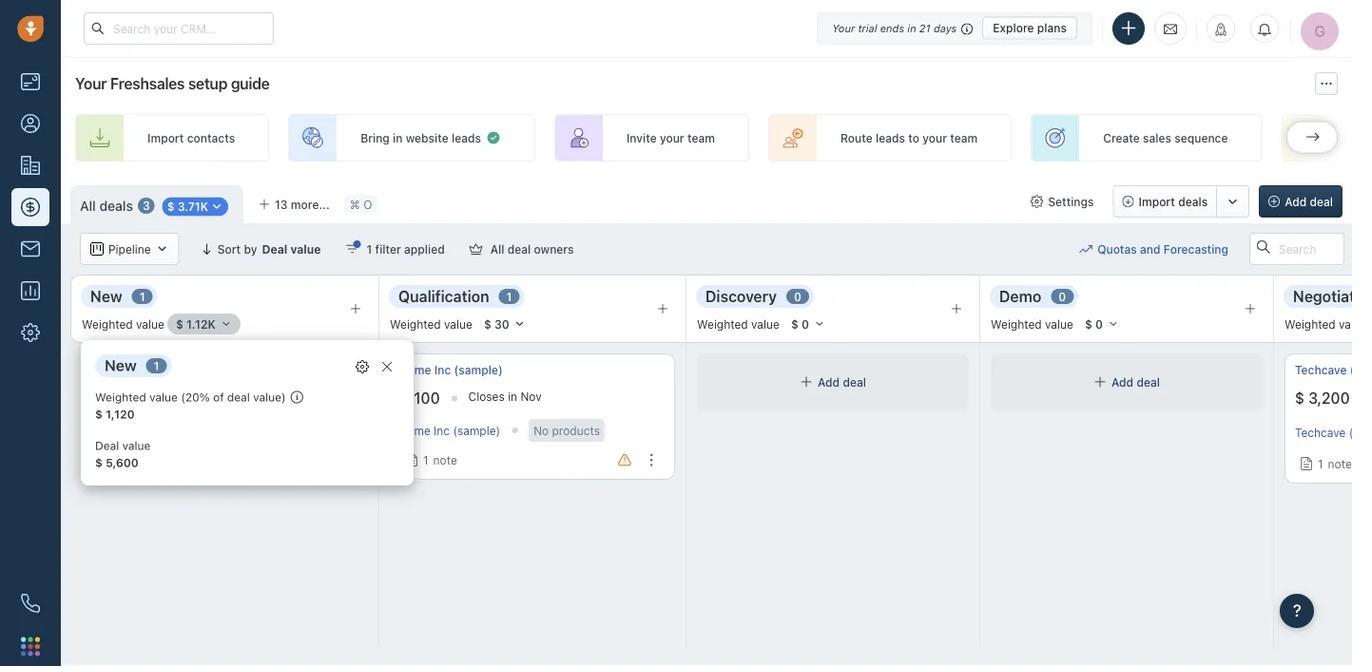 Task type: locate. For each thing, give the bounding box(es) containing it.
0 horizontal spatial note
[[124, 457, 148, 471]]

techcave ( link up $ 3,200
[[1295, 362, 1352, 379]]

inc up 100
[[434, 364, 451, 377]]

5,600 up 1,120
[[105, 389, 146, 408]]

deals up 'forecasting'
[[1178, 195, 1208, 208]]

widgetz.io down 1,120
[[91, 426, 149, 439]]

1 horizontal spatial leads
[[876, 131, 905, 144]]

$ 100
[[400, 389, 440, 408]]

container_wx8msf4aqz5i3rn1 image for pipeline
[[90, 242, 104, 256]]

container_wx8msf4aqz5i3rn1 image inside settings "popup button"
[[1030, 195, 1043, 208]]

1 acme inc (sample) link from the top
[[400, 362, 503, 379]]

all up pipeline popup button
[[80, 198, 96, 214]]

import
[[147, 131, 184, 144], [1139, 195, 1175, 208]]

container_wx8msf4aqz5i3rn1 image inside bring in website leads link
[[486, 130, 501, 145]]

weighted inside popup button
[[1285, 317, 1336, 331]]

techcave ( up $ 3,200
[[1295, 364, 1352, 377]]

explore
[[993, 21, 1034, 35]]

explore plans
[[993, 21, 1067, 35]]

0 vertical spatial acme inc (sample)
[[400, 364, 503, 377]]

(sample) down the weighted value (20% of deal value) on the left of page
[[152, 426, 199, 439]]

quotas
[[1097, 242, 1137, 256]]

(sample) inside widgetz.io (sample) "link"
[[154, 364, 202, 377]]

1 horizontal spatial 1 note
[[423, 454, 457, 467]]

0 vertical spatial widgetz.io
[[91, 364, 150, 377]]

techcave ( link down $ 3,200
[[1295, 426, 1352, 439]]

weighted value for demo
[[991, 317, 1073, 331]]

0 horizontal spatial your
[[75, 75, 107, 93]]

0 horizontal spatial team
[[687, 131, 715, 144]]

0 vertical spatial all
[[80, 198, 96, 214]]

1 note down the 3,200
[[1318, 457, 1352, 471]]

2 team from the left
[[950, 131, 978, 144]]

pipeline
[[108, 242, 151, 256]]

leads
[[452, 131, 481, 144], [876, 131, 905, 144]]

0
[[794, 290, 802, 303], [1059, 290, 1066, 303], [801, 318, 809, 331], [1095, 318, 1103, 331]]

weighted down discovery
[[697, 317, 748, 331]]

0 horizontal spatial $ 0
[[791, 318, 809, 331]]

deals for import
[[1178, 195, 1208, 208]]

2 inc from the top
[[434, 424, 450, 437]]

1 $ 0 from the left
[[791, 318, 809, 331]]

0 horizontal spatial $ 0 button
[[782, 314, 834, 335]]

import deals group
[[1113, 185, 1249, 218]]

$ 0
[[791, 318, 809, 331], [1085, 318, 1103, 331]]

2 your from the left
[[922, 131, 947, 144]]

create sales sequence link
[[1031, 114, 1262, 162]]

2 techcave from the top
[[1295, 426, 1346, 439]]

weighted for discovery
[[697, 317, 748, 331]]

3 inside all deals 3
[[143, 199, 150, 213]]

13
[[275, 198, 288, 211]]

weighted
[[82, 317, 133, 331], [390, 317, 441, 331], [697, 317, 748, 331], [991, 317, 1042, 331], [1285, 317, 1336, 331], [95, 391, 146, 404]]

2 $ 0 button from the left
[[1076, 314, 1128, 335]]

0 vertical spatial your
[[832, 22, 855, 34]]

0 vertical spatial inc
[[434, 364, 451, 377]]

1 vertical spatial acme
[[400, 424, 430, 437]]

2 acme inc (sample) link from the top
[[400, 424, 500, 437]]

0 vertical spatial widgetz.io (sample)
[[91, 364, 202, 377]]

in for closes in 3 days
[[214, 390, 224, 404]]

widgetz.io inside "link"
[[91, 364, 150, 377]]

techcave ( down $ 3,200
[[1295, 426, 1352, 439]]

leads right website
[[452, 131, 481, 144]]

$ 30 button
[[475, 314, 534, 335]]

closes left of
[[175, 390, 211, 404]]

o
[[363, 198, 372, 211]]

your
[[832, 22, 855, 34], [75, 75, 107, 93]]

container_wx8msf4aqz5i3rn1 image inside quotas and forecasting link
[[1079, 242, 1093, 256]]

inc down 100
[[434, 424, 450, 437]]

1 vertical spatial your
[[75, 75, 107, 93]]

container_wx8msf4aqz5i3rn1 image inside "1 filter applied" button
[[346, 242, 359, 256]]

2 acme from the top
[[400, 424, 430, 437]]

$ 0 button for discovery
[[782, 314, 834, 335]]

note down 100
[[433, 454, 457, 467]]

trial
[[858, 22, 877, 34]]

to
[[908, 131, 919, 144]]

widgetz.io (sample)
[[91, 364, 202, 377], [91, 426, 199, 439]]

phone image
[[21, 594, 40, 613]]

0 horizontal spatial all
[[80, 198, 96, 214]]

widgetz.io (sample) up $ 5,600
[[91, 364, 202, 377]]

1 horizontal spatial $ 0
[[1085, 318, 1103, 331]]

(sample) inside 'acme inc (sample)' link
[[454, 364, 503, 377]]

0 vertical spatial new
[[90, 287, 122, 305]]

3,200
[[1308, 389, 1350, 408]]

4 weighted value from the left
[[991, 317, 1073, 331]]

in inside bring in website leads link
[[393, 131, 403, 144]]

1 vertical spatial days
[[237, 390, 262, 404]]

1 $ 0 button from the left
[[782, 314, 834, 335]]

2 widgetz.io from the top
[[91, 426, 149, 439]]

techcave
[[1295, 364, 1347, 377], [1295, 426, 1346, 439]]

techcave (
[[1295, 364, 1352, 377], [1295, 426, 1352, 439]]

create
[[1103, 131, 1140, 144]]

add
[[1285, 195, 1307, 208], [818, 375, 840, 389], [1112, 375, 1133, 389]]

container_wx8msf4aqz5i3rn1 image
[[1030, 195, 1043, 208], [210, 200, 223, 213], [346, 242, 359, 256], [469, 242, 483, 256], [1079, 242, 1093, 256], [356, 360, 369, 374], [380, 360, 394, 374], [1093, 376, 1107, 389], [291, 391, 304, 404], [405, 454, 418, 467], [1300, 457, 1313, 471]]

new down pipeline popup button
[[90, 287, 122, 305]]

your trial ends in 21 days
[[832, 22, 957, 34]]

2 horizontal spatial 1 note
[[1318, 457, 1352, 471]]

your freshsales setup guide
[[75, 75, 270, 93]]

import left the contacts at left top
[[147, 131, 184, 144]]

1 filter applied button
[[333, 233, 457, 265]]

1 note
[[423, 454, 457, 467], [114, 457, 148, 471], [1318, 457, 1352, 471]]

new up $ 5,600
[[105, 357, 137, 375]]

weighted down negotiat
[[1285, 317, 1336, 331]]

1 horizontal spatial your
[[832, 22, 855, 34]]

weighted value down discovery
[[697, 317, 780, 331]]

closes
[[175, 390, 211, 404], [468, 390, 505, 404]]

your left trial
[[832, 22, 855, 34]]

weighted value for new
[[82, 317, 164, 331]]

0 vertical spatial (
[[1350, 364, 1352, 377]]

new inside dialog
[[105, 357, 137, 375]]

1 techcave ( from the top
[[1295, 364, 1352, 377]]

techcave ( link
[[1295, 362, 1352, 379], [1295, 426, 1352, 439]]

no
[[534, 424, 549, 437]]

0 horizontal spatial 1 note
[[114, 457, 148, 471]]

5,600 down 1,120
[[106, 456, 139, 470]]

weighted down the "qualification"
[[390, 317, 441, 331]]

container_wx8msf4aqz5i3rn1 image
[[486, 130, 501, 145], [90, 242, 104, 256], [156, 242, 169, 256], [800, 376, 813, 389], [96, 457, 109, 471]]

gold
[[270, 424, 295, 437]]

1 vertical spatial widgetz.io (sample)
[[91, 426, 199, 439]]

$ 0 button
[[782, 314, 834, 335], [1076, 314, 1128, 335]]

0 horizontal spatial closes
[[175, 390, 211, 404]]

1 vertical spatial 5,600
[[106, 456, 139, 470]]

0 horizontal spatial 3
[[143, 199, 150, 213]]

new
[[90, 287, 122, 305], [105, 357, 137, 375]]

team right to
[[950, 131, 978, 144]]

weighted inside new dialog
[[95, 391, 146, 404]]

1 team from the left
[[687, 131, 715, 144]]

( down val
[[1350, 364, 1352, 377]]

( down the 3,200
[[1349, 426, 1352, 439]]

$ 5,600
[[91, 389, 146, 408]]

1 vertical spatial 3
[[227, 390, 234, 404]]

1 down 100
[[423, 454, 428, 467]]

2 horizontal spatial note
[[1328, 457, 1352, 471]]

0 horizontal spatial add
[[818, 375, 840, 389]]

acme inc (sample) link up 100
[[400, 362, 503, 379]]

0 horizontal spatial import
[[147, 131, 184, 144]]

0 horizontal spatial deal
[[95, 439, 119, 453]]

your left freshsales
[[75, 75, 107, 93]]

and
[[1140, 242, 1160, 256]]

1 note down 1,120
[[114, 457, 148, 471]]

acme inc (sample) link
[[400, 362, 503, 379], [400, 424, 500, 437]]

in left nov
[[508, 390, 517, 404]]

techcave down $ 3,200
[[1295, 426, 1346, 439]]

in for bring in website leads
[[393, 131, 403, 144]]

1 left filter
[[367, 242, 372, 256]]

route leads to your team
[[840, 131, 978, 144]]

1 vertical spatial techcave ( link
[[1295, 426, 1352, 439]]

import for import contacts
[[147, 131, 184, 144]]

all deal owners button
[[457, 233, 586, 265]]

$ inside popup button
[[167, 200, 175, 213]]

techcave up $ 3,200
[[1295, 364, 1347, 377]]

forecasting
[[1164, 242, 1228, 256]]

deal down $ 1,120
[[95, 439, 119, 453]]

quotas and forecasting
[[1097, 242, 1228, 256]]

1 acme from the top
[[400, 364, 431, 377]]

deals up pipeline
[[99, 198, 133, 214]]

1 techcave ( link from the top
[[1295, 362, 1352, 379]]

weighted for new
[[82, 317, 133, 331]]

all deals 3
[[80, 198, 150, 214]]

all inside button
[[490, 242, 504, 256]]

1 vertical spatial techcave (
[[1295, 426, 1352, 439]]

acme up "$ 100"
[[400, 364, 431, 377]]

team right invite
[[687, 131, 715, 144]]

bring in website leads link
[[288, 114, 535, 162]]

0 vertical spatial acme inc (sample) link
[[400, 362, 503, 379]]

2 weighted value from the left
[[390, 317, 472, 331]]

0 vertical spatial techcave (
[[1295, 364, 1352, 377]]

deal
[[1310, 195, 1333, 208], [507, 242, 531, 256], [843, 375, 866, 389], [1137, 375, 1160, 389], [227, 391, 250, 404]]

1 inside "1 filter applied" button
[[367, 242, 372, 256]]

weighted value (20% of deal value)
[[95, 391, 286, 404]]

widgetz.io (sample) down 1,120
[[91, 426, 199, 439]]

weighted value for discovery
[[697, 317, 780, 331]]

weighted for qualification
[[390, 317, 441, 331]]

3 right of
[[227, 390, 234, 404]]

weighted value down the "qualification"
[[390, 317, 472, 331]]

1 up the weighted value (20% of deal value) on the left of page
[[154, 359, 159, 373]]

$
[[167, 200, 175, 213], [176, 318, 183, 331], [484, 318, 491, 331], [791, 318, 798, 331], [1085, 318, 1092, 331], [91, 389, 101, 408], [400, 389, 410, 408], [1295, 389, 1304, 408], [95, 408, 103, 421], [95, 456, 103, 470]]

note down the 3,200
[[1328, 457, 1352, 471]]

5,600
[[105, 389, 146, 408], [106, 456, 139, 470]]

1 note down 100
[[423, 454, 457, 467]]

ends
[[880, 22, 904, 34]]

1 horizontal spatial $ 0 button
[[1076, 314, 1128, 335]]

2 closes from the left
[[468, 390, 505, 404]]

1 acme inc (sample) from the top
[[400, 364, 503, 377]]

3 for in
[[227, 390, 234, 404]]

days right 21
[[934, 22, 957, 34]]

sort
[[217, 242, 241, 256]]

explore plans link
[[982, 17, 1077, 39]]

settings button
[[1020, 185, 1103, 218]]

$ 3.71k button
[[157, 195, 234, 217]]

what's new image
[[1214, 23, 1227, 36]]

your right invite
[[660, 131, 684, 144]]

1 horizontal spatial deal
[[262, 242, 287, 256]]

0 horizontal spatial days
[[237, 390, 262, 404]]

acme inc (sample) down 100
[[400, 424, 500, 437]]

1 your from the left
[[660, 131, 684, 144]]

1 horizontal spatial closes
[[468, 390, 505, 404]]

(sample)
[[154, 364, 202, 377], [454, 364, 503, 377], [453, 424, 500, 437], [371, 424, 418, 437], [152, 426, 199, 439]]

1 vertical spatial acme inc (sample)
[[400, 424, 500, 437]]

1 horizontal spatial 3
[[227, 390, 234, 404]]

import up quotas and forecasting on the right of page
[[1139, 195, 1175, 208]]

acme down "$ 100"
[[400, 424, 430, 437]]

0 vertical spatial techcave
[[1295, 364, 1347, 377]]

(sample) up closes in nov at the bottom left
[[454, 364, 503, 377]]

3 right all deals link
[[143, 199, 150, 213]]

your right to
[[922, 131, 947, 144]]

closes left nov
[[468, 390, 505, 404]]

3 for deals
[[143, 199, 150, 213]]

1 widgetz.io (sample) from the top
[[91, 364, 202, 377]]

0 horizontal spatial leads
[[452, 131, 481, 144]]

2 techcave ( from the top
[[1295, 426, 1352, 439]]

weighted down demo
[[991, 317, 1042, 331]]

0 vertical spatial techcave ( link
[[1295, 362, 1352, 379]]

1 horizontal spatial add
[[1112, 375, 1133, 389]]

weighted value down demo
[[991, 317, 1073, 331]]

freshsales
[[110, 75, 185, 93]]

Search your CRM... text field
[[84, 12, 274, 45]]

setup
[[188, 75, 227, 93]]

in right bring on the top left of page
[[393, 131, 403, 144]]

1 vertical spatial inc
[[434, 424, 450, 437]]

1 vertical spatial all
[[490, 242, 504, 256]]

widgetz.io up $ 5,600
[[91, 364, 150, 377]]

deals
[[1178, 195, 1208, 208], [99, 198, 133, 214]]

1 vertical spatial techcave
[[1295, 426, 1346, 439]]

1 vertical spatial widgetz.io
[[91, 426, 149, 439]]

acme inc (sample)
[[400, 364, 503, 377], [400, 424, 500, 437]]

all for deal
[[490, 242, 504, 256]]

weighted value up widgetz.io (sample) "link"
[[82, 317, 164, 331]]

2 acme inc (sample) from the top
[[400, 424, 500, 437]]

1 horizontal spatial your
[[922, 131, 947, 144]]

(sample) down closes in nov at the bottom left
[[453, 424, 500, 437]]

deals inside button
[[1178, 195, 1208, 208]]

sequence
[[1174, 131, 1228, 144]]

$ 0 button for demo
[[1076, 314, 1128, 335]]

3 weighted value from the left
[[697, 317, 780, 331]]

acme inc (sample) up 100
[[400, 364, 503, 377]]

1 vertical spatial deal
[[95, 439, 119, 453]]

2 $ 0 from the left
[[1085, 318, 1103, 331]]

add deal button
[[1259, 185, 1343, 218]]

note down 1,120
[[124, 457, 148, 471]]

0 vertical spatial acme
[[400, 364, 431, 377]]

weighted up widgetz.io (sample) "link"
[[82, 317, 133, 331]]

0 horizontal spatial deals
[[99, 198, 133, 214]]

(sample) down "$ 100"
[[371, 424, 418, 437]]

1 vertical spatial acme inc (sample) link
[[400, 424, 500, 437]]

1 horizontal spatial add deal
[[1112, 375, 1160, 389]]

sort by deal value
[[217, 242, 321, 256]]

acme inc (sample) link down 100
[[400, 424, 500, 437]]

0 horizontal spatial your
[[660, 131, 684, 144]]

1 horizontal spatial import
[[1139, 195, 1175, 208]]

1 horizontal spatial all
[[490, 242, 504, 256]]

2 leads from the left
[[876, 131, 905, 144]]

0 vertical spatial days
[[934, 22, 957, 34]]

route leads to your team link
[[768, 114, 1012, 162]]

by
[[244, 242, 257, 256]]

value
[[290, 242, 321, 256], [136, 317, 164, 331], [444, 317, 472, 331], [751, 317, 780, 331], [1045, 317, 1073, 331], [149, 391, 178, 404], [122, 439, 151, 453]]

(sample) up the weighted value (20% of deal value) on the left of page
[[154, 364, 202, 377]]

container_wx8msf4aqz5i3rn1 image for 1
[[96, 457, 109, 471]]

0 vertical spatial 3
[[143, 199, 150, 213]]

in for closes in nov
[[508, 390, 517, 404]]

demo
[[999, 287, 1041, 305]]

0 vertical spatial import
[[147, 131, 184, 144]]

1 horizontal spatial deals
[[1178, 195, 1208, 208]]

1 filter applied
[[367, 242, 445, 256]]

0 horizontal spatial add deal
[[818, 375, 866, 389]]

1 weighted value from the left
[[82, 317, 164, 331]]

2 horizontal spatial add
[[1285, 195, 1307, 208]]

inc
[[434, 364, 451, 377], [434, 424, 450, 437]]

deal right by at the top of the page
[[262, 242, 287, 256]]

1 closes from the left
[[175, 390, 211, 404]]

weighted for demo
[[991, 317, 1042, 331]]

days right of
[[237, 390, 262, 404]]

import inside button
[[1139, 195, 1175, 208]]

$ inside deal value $ 5,600
[[95, 456, 103, 470]]

products
[[552, 424, 600, 437]]

add for discovery
[[818, 375, 840, 389]]

weighted up 1,120
[[95, 391, 146, 404]]

2 horizontal spatial add deal
[[1285, 195, 1333, 208]]

1 widgetz.io from the top
[[91, 364, 150, 377]]

add deal inside add deal button
[[1285, 195, 1333, 208]]

1 vertical spatial import
[[1139, 195, 1175, 208]]

in
[[907, 22, 916, 34], [393, 131, 403, 144], [214, 390, 224, 404], [508, 390, 517, 404]]

1 vertical spatial new
[[105, 357, 137, 375]]

add for demo
[[1112, 375, 1133, 389]]

closes in nov
[[468, 390, 542, 404]]

deal
[[262, 242, 287, 256], [95, 439, 119, 453]]

all left the owners
[[490, 242, 504, 256]]

in right (20%
[[214, 390, 224, 404]]

leads left to
[[876, 131, 905, 144]]

1 horizontal spatial team
[[950, 131, 978, 144]]



Task type: vqa. For each thing, say whether or not it's contained in the screenshot.
online associated with BUSY
no



Task type: describe. For each thing, give the bounding box(es) containing it.
deal inside new dialog
[[227, 391, 250, 404]]

1 vertical spatial (
[[1349, 426, 1352, 439]]

1 note for widgetz.io (sample)
[[114, 457, 148, 471]]

note for widgetz.io (sample)
[[124, 457, 148, 471]]

(20%
[[181, 391, 210, 404]]

qualification
[[398, 287, 489, 305]]

all for deals
[[80, 198, 96, 214]]

plan
[[298, 424, 321, 437]]

route
[[840, 131, 873, 144]]

import deals
[[1139, 195, 1208, 208]]

$ 1,120
[[95, 408, 135, 421]]

1 down pipeline popup button
[[139, 290, 145, 303]]

your for your freshsales setup guide
[[75, 75, 107, 93]]

value)
[[253, 391, 286, 404]]

weighted val
[[1285, 317, 1352, 331]]

1 inside new dialog
[[154, 359, 159, 373]]

invite your team link
[[554, 114, 749, 162]]

import contacts link
[[75, 114, 269, 162]]

monthly
[[324, 424, 368, 437]]

freshworks switcher image
[[21, 637, 40, 656]]

no products
[[534, 424, 600, 437]]

13 more... button
[[248, 191, 340, 218]]

2 techcave ( link from the top
[[1295, 426, 1352, 439]]

weighted val button
[[1284, 308, 1352, 336]]

val
[[1339, 317, 1352, 331]]

closes for 5,600
[[175, 390, 211, 404]]

all deal owners
[[490, 242, 574, 256]]

bring in website leads
[[360, 131, 481, 144]]

all deals link
[[80, 196, 133, 215]]

0 vertical spatial 5,600
[[105, 389, 146, 408]]

guide
[[231, 75, 270, 93]]

deals for all
[[99, 198, 133, 214]]

⌘ o
[[350, 198, 372, 211]]

$ 3.71k
[[167, 200, 208, 213]]

add inside button
[[1285, 195, 1307, 208]]

1 down $ 1,120
[[114, 457, 119, 471]]

$ 30
[[484, 318, 509, 331]]

website
[[406, 131, 448, 144]]

in left 21
[[907, 22, 916, 34]]

widgetz.io (sample) link
[[91, 362, 202, 379]]

new dialog
[[81, 340, 414, 486]]

send email image
[[1164, 21, 1177, 36]]

deal value $ 5,600
[[95, 439, 151, 470]]

create sales sequence
[[1103, 131, 1228, 144]]

your for your trial ends in 21 days
[[832, 22, 855, 34]]

$ 0 for demo
[[1085, 318, 1103, 331]]

weighted value for qualification
[[390, 317, 472, 331]]

import contacts
[[147, 131, 235, 144]]

$ 3.71k button
[[162, 197, 228, 216]]

1 leads from the left
[[452, 131, 481, 144]]

1 inc from the top
[[434, 364, 451, 377]]

filter
[[375, 242, 401, 256]]

import for import deals
[[1139, 195, 1175, 208]]

invite
[[627, 131, 657, 144]]

1 up $ 30 button
[[506, 290, 512, 303]]

$ 1.12k
[[176, 318, 216, 331]]

add deal for discovery
[[818, 375, 866, 389]]

bring
[[360, 131, 390, 144]]

plans
[[1037, 21, 1067, 35]]

closes for 100
[[468, 390, 505, 404]]

1 horizontal spatial days
[[934, 22, 957, 34]]

crm - gold plan monthly (sample)
[[233, 424, 418, 437]]

21
[[919, 22, 931, 34]]

pipeline button
[[80, 233, 179, 265]]

owners
[[534, 242, 574, 256]]

quotas and forecasting link
[[1079, 233, 1247, 265]]

deal inside deal value $ 5,600
[[95, 439, 119, 453]]

discovery
[[705, 287, 777, 305]]

closes in 3 days
[[175, 390, 262, 404]]

1,120
[[106, 408, 135, 421]]

1 down $ 3,200
[[1318, 457, 1323, 471]]

1 horizontal spatial note
[[433, 454, 457, 467]]

nov
[[521, 390, 542, 404]]

$ 3,200
[[1295, 389, 1350, 408]]

container_wx8msf4aqz5i3rn1 image for add deal
[[800, 376, 813, 389]]

import deals button
[[1113, 185, 1217, 218]]

2 widgetz.io (sample) from the top
[[91, 426, 199, 439]]

$ 0 for discovery
[[791, 318, 809, 331]]

1 note for techcave (
[[1318, 457, 1352, 471]]

container_wx8msf4aqz5i3rn1 image inside $ 3.71k button
[[210, 200, 223, 213]]

1 techcave from the top
[[1295, 364, 1347, 377]]

add deal for demo
[[1112, 375, 1160, 389]]

contacts
[[187, 131, 235, 144]]

13 more...
[[275, 198, 330, 211]]

3.71k
[[178, 200, 208, 213]]

30
[[494, 318, 509, 331]]

phone element
[[11, 585, 49, 623]]

-
[[261, 424, 267, 437]]

5,600 inside deal value $ 5,600
[[106, 456, 139, 470]]

0 vertical spatial deal
[[262, 242, 287, 256]]

1.12k
[[186, 318, 216, 331]]

applied
[[404, 242, 445, 256]]

value inside deal value $ 5,600
[[122, 439, 151, 453]]

⌘
[[350, 198, 360, 211]]

settings
[[1048, 195, 1094, 208]]

of
[[213, 391, 224, 404]]

100
[[414, 389, 440, 408]]

container_wx8msf4aqz5i3rn1 image inside all deal owners button
[[469, 242, 483, 256]]

crm
[[233, 424, 258, 437]]

Search field
[[1249, 233, 1344, 265]]

note for techcave (
[[1328, 457, 1352, 471]]

$ 1.12k button
[[167, 314, 240, 335]]

invite your team
[[627, 131, 715, 144]]

more...
[[291, 198, 330, 211]]

sales
[[1143, 131, 1171, 144]]



